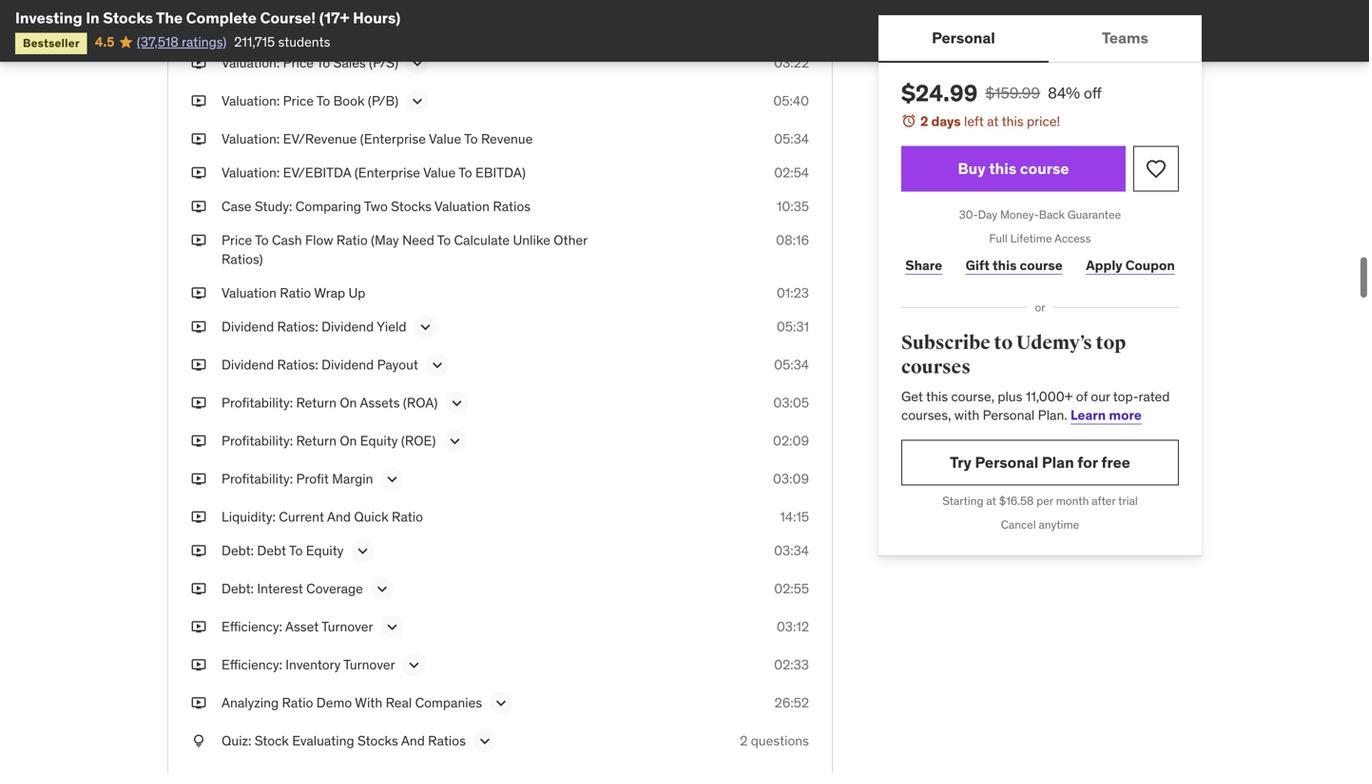 Task type: vqa. For each thing, say whether or not it's contained in the screenshot.


Task type: describe. For each thing, give the bounding box(es) containing it.
get
[[902, 388, 923, 405]]

interest
[[257, 580, 303, 597]]

liquidity:
[[222, 508, 276, 525]]

4 xsmall image from the top
[[191, 130, 206, 148]]

0 horizontal spatial and
[[327, 508, 351, 525]]

study:
[[255, 198, 292, 215]]

4 xsmall image from the top
[[191, 394, 206, 412]]

debt: for debt: interest coverage
[[222, 580, 254, 597]]

show lecture description image for profitability: return on assets (roa)
[[447, 394, 466, 413]]

valuation: for valuation: price to sales (p/s)
[[222, 54, 280, 71]]

to left ebitda)
[[459, 164, 472, 181]]

on for equity
[[340, 432, 357, 449]]

apply coupon button
[[1082, 246, 1179, 285]]

2 xsmall image from the top
[[191, 54, 206, 72]]

to up students
[[316, 16, 330, 33]]

real
[[386, 694, 412, 711]]

ratio left demo
[[282, 694, 313, 711]]

to left "book"
[[316, 92, 330, 109]]

03:12
[[777, 618, 809, 635]]

rated
[[1139, 388, 1170, 405]]

coupon
[[1126, 257, 1175, 274]]

profitability: return on assets (roa)
[[222, 394, 438, 411]]

at inside starting at $16.58 per month after trial cancel anytime
[[986, 494, 997, 508]]

12 xsmall image from the top
[[191, 694, 206, 712]]

flow
[[305, 232, 333, 249]]

14:15
[[780, 508, 809, 525]]

current
[[279, 508, 324, 525]]

dividend down dividend ratios:  dividend yield
[[222, 356, 274, 373]]

ev/ebitda
[[283, 164, 351, 181]]

complete
[[186, 8, 257, 28]]

buy
[[958, 159, 986, 178]]

bestseller
[[23, 36, 80, 50]]

back
[[1039, 207, 1065, 222]]

price for book
[[283, 92, 314, 109]]

03:09
[[773, 470, 809, 487]]

price to cash flow ratio (may need to calculate unlike other ratios)
[[222, 232, 588, 267]]

course for buy this course
[[1020, 159, 1069, 178]]

to left sales
[[316, 54, 330, 71]]

valuation: for valuation: price to earnings growth (peg)
[[222, 16, 280, 33]]

book
[[333, 92, 365, 109]]

01:23
[[777, 284, 809, 301]]

day
[[978, 207, 998, 222]]

quiz:
[[222, 732, 251, 749]]

show lecture description image for dividend ratios:  dividend yield
[[416, 318, 435, 337]]

plus
[[998, 388, 1023, 405]]

$24.99
[[902, 79, 978, 107]]

ratios: for dividend ratios: dividend payout
[[277, 356, 318, 373]]

this for get
[[926, 388, 948, 405]]

ratios)
[[222, 250, 263, 267]]

5 xsmall image from the top
[[191, 164, 206, 182]]

0 vertical spatial at
[[987, 113, 999, 130]]

10:35
[[777, 198, 809, 215]]

84%
[[1048, 83, 1080, 103]]

this down $159.99
[[1002, 113, 1024, 130]]

08:16
[[776, 232, 809, 249]]

profitability: for profitability: return on assets (roa)
[[222, 394, 293, 411]]

courses,
[[902, 406, 951, 424]]

growth
[[389, 16, 433, 33]]

apply coupon
[[1086, 257, 1175, 274]]

(17+
[[319, 8, 349, 28]]

0 vertical spatial stocks
[[103, 8, 153, 28]]

dividend down up
[[321, 318, 374, 335]]

this for gift
[[993, 257, 1017, 274]]

teams
[[1102, 28, 1149, 47]]

(peg)
[[436, 16, 470, 33]]

to right 'debt'
[[289, 542, 303, 559]]

5 xsmall image from the top
[[191, 432, 206, 450]]

the
[[156, 8, 183, 28]]

asset
[[285, 618, 319, 635]]

starting at $16.58 per month after trial cancel anytime
[[943, 494, 1138, 532]]

(may
[[371, 232, 399, 249]]

calculate
[[454, 232, 510, 249]]

debt: for debt: debt to equity
[[222, 542, 254, 559]]

profitability: return on equity (roe)
[[222, 432, 436, 449]]

evaluating
[[292, 732, 354, 749]]

6 xsmall image from the top
[[191, 231, 206, 250]]

sales
[[333, 54, 366, 71]]

liquidity: current and quick ratio
[[222, 508, 423, 525]]

for
[[1078, 453, 1098, 472]]

case
[[222, 198, 251, 215]]

dividend down valuation ratio wrap up
[[222, 318, 274, 335]]

apply
[[1086, 257, 1123, 274]]

share
[[906, 257, 943, 274]]

investing
[[15, 8, 82, 28]]

(37,518
[[137, 33, 179, 50]]

this for buy
[[989, 159, 1017, 178]]

personal inside button
[[932, 28, 996, 47]]

1 horizontal spatial ratios
[[493, 198, 531, 215]]

dividend ratios: dividend payout
[[222, 356, 418, 373]]

(p/b)
[[368, 92, 399, 109]]

02:33
[[774, 656, 809, 673]]

2 vertical spatial personal
[[975, 453, 1039, 472]]

1 horizontal spatial and
[[401, 732, 425, 749]]

efficiency: inventory turnover
[[222, 656, 395, 673]]

2 vertical spatial stocks
[[358, 732, 398, 749]]

days
[[931, 113, 961, 130]]

show lecture description image for dividend ratios: dividend payout
[[428, 356, 447, 375]]

05:40
[[773, 92, 809, 109]]

valuation: for valuation: price to book (p/b)
[[222, 92, 280, 109]]

2 days left at this price!
[[921, 113, 1060, 130]]

efficiency: for efficiency: inventory turnover
[[222, 656, 282, 673]]

show lecture description image for debt: debt to equity
[[353, 542, 372, 561]]

quick
[[354, 508, 389, 525]]

per
[[1037, 494, 1053, 508]]

(37,518 ratings)
[[137, 33, 227, 50]]

1 vertical spatial stocks
[[391, 198, 432, 215]]

(enterprise for ev/ebitda
[[355, 164, 420, 181]]

share button
[[902, 246, 947, 285]]

show lecture description image for analyzing ratio demo with real companies
[[492, 694, 511, 713]]

courses
[[902, 356, 971, 379]]

1 vertical spatial valuation
[[222, 284, 277, 301]]

lifetime
[[1010, 231, 1052, 246]]

price for sales
[[283, 54, 314, 71]]

9 xsmall image from the top
[[191, 542, 206, 560]]

month
[[1056, 494, 1089, 508]]

get this course, plus 11,000+ of our top-rated courses, with personal plan.
[[902, 388, 1170, 424]]

teams button
[[1049, 15, 1202, 61]]

guarantee
[[1068, 207, 1121, 222]]

hours)
[[353, 8, 401, 28]]

ratio inside price to cash flow ratio (may need to calculate unlike other ratios)
[[336, 232, 368, 249]]

1 xsmall image from the top
[[191, 16, 206, 34]]

left
[[964, 113, 984, 130]]

valuation: price to earnings growth (peg)
[[222, 16, 470, 33]]

profitability: for profitability: return on equity (roe)
[[222, 432, 293, 449]]



Task type: locate. For each thing, give the bounding box(es) containing it.
2 xsmall image from the top
[[191, 284, 206, 302]]

stocks up 4.5
[[103, 8, 153, 28]]

efficiency: down interest
[[222, 618, 282, 635]]

value for ebitda)
[[423, 164, 456, 181]]

price inside price to cash flow ratio (may need to calculate unlike other ratios)
[[222, 232, 252, 249]]

1 vertical spatial turnover
[[344, 656, 395, 673]]

2 05:34 from the top
[[774, 356, 809, 373]]

1 vertical spatial ratios
[[428, 732, 466, 749]]

show lecture description image for debt: interest coverage
[[373, 580, 392, 599]]

learn more link
[[1071, 406, 1142, 424]]

profitability:
[[222, 394, 293, 411], [222, 432, 293, 449], [222, 470, 293, 487]]

personal down plus
[[983, 406, 1035, 424]]

03:22
[[774, 54, 809, 71]]

1 profitability: from the top
[[222, 394, 293, 411]]

1 05:34 from the top
[[774, 130, 809, 147]]

value left revenue
[[429, 130, 461, 147]]

personal
[[932, 28, 996, 47], [983, 406, 1035, 424], [975, 453, 1039, 472]]

alarm image
[[902, 113, 917, 128]]

turnover up the with
[[344, 656, 395, 673]]

2 profitability: from the top
[[222, 432, 293, 449]]

show lecture description image right companies
[[492, 694, 511, 713]]

try
[[950, 453, 972, 472]]

11,000+
[[1026, 388, 1073, 405]]

1 vertical spatial equity
[[306, 542, 344, 559]]

05:34 up 03:05
[[774, 356, 809, 373]]

show lecture description image
[[445, 432, 464, 451], [383, 470, 402, 489], [373, 580, 392, 599], [383, 618, 402, 637], [405, 656, 424, 675]]

this inside button
[[989, 159, 1017, 178]]

show lecture description image for quiz: stock evaluating stocks and ratios
[[475, 732, 494, 751]]

efficiency:
[[222, 618, 282, 635], [222, 656, 282, 673]]

show lecture description image for valuation: price to book (p/b)
[[408, 92, 427, 111]]

1 vertical spatial (enterprise
[[355, 164, 420, 181]]

ratio right quick
[[392, 508, 423, 525]]

2 course from the top
[[1020, 257, 1063, 274]]

personal inside get this course, plus 11,000+ of our top-rated courses, with personal plan.
[[983, 406, 1035, 424]]

show lecture description image right yield
[[416, 318, 435, 337]]

2 for 2 days left at this price!
[[921, 113, 929, 130]]

at left $16.58
[[986, 494, 997, 508]]

or
[[1035, 300, 1046, 315]]

questions
[[751, 732, 809, 749]]

2 efficiency: from the top
[[222, 656, 282, 673]]

(roe)
[[401, 432, 436, 449]]

1 vertical spatial and
[[401, 732, 425, 749]]

1 on from the top
[[340, 394, 357, 411]]

more
[[1109, 406, 1142, 424]]

1 vertical spatial 2
[[740, 732, 748, 749]]

equity down liquidity: current and quick ratio
[[306, 542, 344, 559]]

debt: interest coverage
[[222, 580, 363, 597]]

up
[[348, 284, 365, 301]]

0 vertical spatial and
[[327, 508, 351, 525]]

course for gift this course
[[1020, 257, 1063, 274]]

5 valuation: from the top
[[222, 164, 280, 181]]

learn more
[[1071, 406, 1142, 424]]

0 horizontal spatial 2
[[740, 732, 748, 749]]

show lecture description image right (p/b)
[[408, 92, 427, 111]]

0 vertical spatial profitability:
[[222, 394, 293, 411]]

8 xsmall image from the top
[[191, 732, 206, 750]]

2 valuation: from the top
[[222, 54, 280, 71]]

of
[[1076, 388, 1088, 405]]

0 vertical spatial ratios
[[493, 198, 531, 215]]

7 xsmall image from the top
[[191, 618, 206, 636]]

$16.58
[[999, 494, 1034, 508]]

full
[[990, 231, 1008, 246]]

valuation down ratios) on the top
[[222, 284, 277, 301]]

211,715
[[234, 33, 275, 50]]

1 ratios: from the top
[[277, 318, 318, 335]]

valuation: price to book (p/b)
[[222, 92, 399, 109]]

and left quick
[[327, 508, 351, 525]]

0 vertical spatial on
[[340, 394, 357, 411]]

this inside get this course, plus 11,000+ of our top-rated courses, with personal plan.
[[926, 388, 948, 405]]

2 return from the top
[[296, 432, 337, 449]]

7 xsmall image from the top
[[191, 318, 206, 336]]

ratio left wrap
[[280, 284, 311, 301]]

show lecture description image for profitability: return on equity (roe)
[[445, 432, 464, 451]]

2 for 2 questions
[[740, 732, 748, 749]]

and
[[327, 508, 351, 525], [401, 732, 425, 749]]

analyzing ratio demo with real companies
[[222, 694, 482, 711]]

1 vertical spatial debt:
[[222, 580, 254, 597]]

ratios: down dividend ratios:  dividend yield
[[277, 356, 318, 373]]

on for assets
[[340, 394, 357, 411]]

1 xsmall image from the top
[[191, 197, 206, 216]]

inventory
[[286, 656, 341, 673]]

30-day money-back guarantee full lifetime access
[[959, 207, 1121, 246]]

valuation up calculate at the top of the page
[[435, 198, 490, 215]]

1 debt: from the top
[[222, 542, 254, 559]]

2 left 'questions'
[[740, 732, 748, 749]]

ratios: for dividend ratios:  dividend yield
[[277, 318, 318, 335]]

6 xsmall image from the top
[[191, 508, 206, 526]]

investing in stocks the complete course! (17+ hours)
[[15, 8, 401, 28]]

turnover for efficiency: asset turnover
[[322, 618, 373, 635]]

case study: comparing two stocks valuation ratios
[[222, 198, 531, 215]]

2 ratios: from the top
[[277, 356, 318, 373]]

efficiency: up analyzing at the left
[[222, 656, 282, 673]]

(enterprise for ev/revenue
[[360, 130, 426, 147]]

8 xsmall image from the top
[[191, 470, 206, 488]]

efficiency: for efficiency: asset turnover
[[222, 618, 282, 635]]

buy this course button
[[902, 146, 1126, 192]]

1 vertical spatial return
[[296, 432, 337, 449]]

this up courses,
[[926, 388, 948, 405]]

show lecture description image right (roa)
[[447, 394, 466, 413]]

price up students
[[283, 16, 314, 33]]

turnover for efficiency: inventory turnover
[[344, 656, 395, 673]]

equity for to
[[306, 542, 344, 559]]

(p/s)
[[369, 54, 398, 71]]

to right need
[[437, 232, 451, 249]]

1 vertical spatial course
[[1020, 257, 1063, 274]]

buy this course
[[958, 159, 1069, 178]]

tab list
[[879, 15, 1202, 63]]

profitability: for profitability: profit margin
[[222, 470, 293, 487]]

unlike
[[513, 232, 550, 249]]

demo
[[316, 694, 352, 711]]

0 vertical spatial value
[[429, 130, 461, 147]]

plan.
[[1038, 406, 1068, 424]]

turnover down coverage
[[322, 618, 373, 635]]

return
[[296, 394, 337, 411], [296, 432, 337, 449]]

show lecture description image for valuation: price to sales (p/s)
[[408, 54, 427, 73]]

show lecture description image right (p/s)
[[408, 54, 427, 73]]

valuation:
[[222, 16, 280, 33], [222, 54, 280, 71], [222, 92, 280, 109], [222, 130, 280, 147], [222, 164, 280, 181]]

3 xsmall image from the top
[[191, 92, 206, 110]]

0 vertical spatial 2
[[921, 113, 929, 130]]

top-
[[1113, 388, 1139, 405]]

try personal plan for free link
[[902, 440, 1179, 485]]

(roa)
[[403, 394, 438, 411]]

4.5
[[95, 33, 115, 50]]

personal up $16.58
[[975, 453, 1039, 472]]

xsmall image
[[191, 197, 206, 216], [191, 284, 206, 302], [191, 356, 206, 374], [191, 394, 206, 412], [191, 432, 206, 450], [191, 508, 206, 526], [191, 618, 206, 636], [191, 732, 206, 750]]

3 valuation: from the top
[[222, 92, 280, 109]]

quiz: stock evaluating stocks and ratios
[[222, 732, 466, 749]]

0 vertical spatial return
[[296, 394, 337, 411]]

valuation: for valuation: ev/revenue (enterprise value to revenue
[[222, 130, 280, 147]]

students
[[278, 33, 330, 50]]

2 right alarm image
[[921, 113, 929, 130]]

return for assets
[[296, 394, 337, 411]]

03:05
[[773, 394, 809, 411]]

10 xsmall image from the top
[[191, 580, 206, 598]]

02:09
[[773, 432, 809, 449]]

1 horizontal spatial valuation
[[435, 198, 490, 215]]

at right the left
[[987, 113, 999, 130]]

to left cash
[[255, 232, 269, 249]]

off
[[1084, 83, 1102, 103]]

course up "back" on the top right
[[1020, 159, 1069, 178]]

starting
[[943, 494, 984, 508]]

value for revenue
[[429, 130, 461, 147]]

price down valuation: price to sales (p/s)
[[283, 92, 314, 109]]

0 vertical spatial (enterprise
[[360, 130, 426, 147]]

1 vertical spatial at
[[986, 494, 997, 508]]

margin
[[332, 470, 373, 487]]

02:55
[[774, 580, 809, 597]]

1 vertical spatial profitability:
[[222, 432, 293, 449]]

show lecture description image down companies
[[475, 732, 494, 751]]

return up profit
[[296, 432, 337, 449]]

show lecture description image for efficiency: asset turnover
[[383, 618, 402, 637]]

debt
[[257, 542, 286, 559]]

1 return from the top
[[296, 394, 337, 411]]

equity for on
[[360, 432, 398, 449]]

wishlist image
[[1145, 157, 1168, 180]]

course inside buy this course button
[[1020, 159, 1069, 178]]

on up margin
[[340, 432, 357, 449]]

0 horizontal spatial equity
[[306, 542, 344, 559]]

cancel
[[1001, 517, 1036, 532]]

trial
[[1118, 494, 1138, 508]]

value
[[429, 130, 461, 147], [423, 164, 456, 181]]

valuation: for valuation: ev/ebitda (enterprise value to ebitda)
[[222, 164, 280, 181]]

wrap
[[314, 284, 345, 301]]

(enterprise up "valuation: ev/ebitda (enterprise value to ebitda)"
[[360, 130, 426, 147]]

0 vertical spatial equity
[[360, 432, 398, 449]]

tab list containing personal
[[879, 15, 1202, 63]]

show lecture description image for profitability: profit margin
[[383, 470, 402, 489]]

0 vertical spatial course
[[1020, 159, 1069, 178]]

xsmall image
[[191, 16, 206, 34], [191, 54, 206, 72], [191, 92, 206, 110], [191, 130, 206, 148], [191, 164, 206, 182], [191, 231, 206, 250], [191, 318, 206, 336], [191, 470, 206, 488], [191, 542, 206, 560], [191, 580, 206, 598], [191, 656, 206, 674], [191, 694, 206, 712]]

profit
[[296, 470, 329, 487]]

0 vertical spatial efficiency:
[[222, 618, 282, 635]]

debt: left interest
[[222, 580, 254, 597]]

return for equity
[[296, 432, 337, 449]]

profitability: profit margin
[[222, 470, 373, 487]]

3 profitability: from the top
[[222, 470, 293, 487]]

profitability: up "liquidity:"
[[222, 470, 293, 487]]

0 vertical spatial turnover
[[322, 618, 373, 635]]

value left ebitda)
[[423, 164, 456, 181]]

show lecture description image for efficiency: inventory turnover
[[405, 656, 424, 675]]

price up ratios) on the top
[[222, 232, 252, 249]]

0 vertical spatial ratios:
[[277, 318, 318, 335]]

price for earnings
[[283, 16, 314, 33]]

1 horizontal spatial equity
[[360, 432, 398, 449]]

return down dividend ratios: dividend payout
[[296, 394, 337, 411]]

debt: left 'debt'
[[222, 542, 254, 559]]

top
[[1096, 331, 1126, 355]]

1 course from the top
[[1020, 159, 1069, 178]]

profitability: down dividend ratios: dividend payout
[[222, 394, 293, 411]]

gift this course link
[[962, 246, 1067, 285]]

3 xsmall image from the top
[[191, 356, 206, 374]]

1 vertical spatial value
[[423, 164, 456, 181]]

personal up $24.99
[[932, 28, 996, 47]]

0 vertical spatial 05:34
[[774, 130, 809, 147]]

cash
[[272, 232, 302, 249]]

1 vertical spatial 05:34
[[774, 356, 809, 373]]

on left assets
[[340, 394, 357, 411]]

ratios down companies
[[428, 732, 466, 749]]

show lecture description image
[[408, 54, 427, 73], [408, 92, 427, 111], [416, 318, 435, 337], [428, 356, 447, 375], [447, 394, 466, 413], [353, 542, 372, 561], [492, 694, 511, 713], [475, 732, 494, 751]]

05:34 up 02:54
[[774, 130, 809, 147]]

26:52
[[775, 694, 809, 711]]

ratios
[[493, 198, 531, 215], [428, 732, 466, 749]]

equity down assets
[[360, 432, 398, 449]]

try personal plan for free
[[950, 453, 1131, 472]]

1 vertical spatial efficiency:
[[222, 656, 282, 673]]

2 debt: from the top
[[222, 580, 254, 597]]

1 vertical spatial ratios:
[[277, 356, 318, 373]]

4 valuation: from the top
[[222, 130, 280, 147]]

1 horizontal spatial 2
[[921, 113, 929, 130]]

valuation: ev/ebitda (enterprise value to ebitda)
[[222, 164, 526, 181]]

course inside gift this course link
[[1020, 257, 1063, 274]]

dividend up profitability: return on assets (roa)
[[321, 356, 374, 373]]

ratio right flow on the top left of the page
[[336, 232, 368, 249]]

ratios down ebitda)
[[493, 198, 531, 215]]

personal button
[[879, 15, 1049, 61]]

and down real
[[401, 732, 425, 749]]

after
[[1092, 494, 1116, 508]]

stocks up need
[[391, 198, 432, 215]]

this right buy
[[989, 159, 1017, 178]]

price down students
[[283, 54, 314, 71]]

(enterprise down valuation: ev/revenue (enterprise value to revenue
[[355, 164, 420, 181]]

0 vertical spatial debt:
[[222, 542, 254, 559]]

1 vertical spatial on
[[340, 432, 357, 449]]

show lecture description image right payout
[[428, 356, 447, 375]]

(enterprise
[[360, 130, 426, 147], [355, 164, 420, 181]]

access
[[1055, 231, 1091, 246]]

ratios: down valuation ratio wrap up
[[277, 318, 318, 335]]

03:34
[[774, 542, 809, 559]]

2 vertical spatial profitability:
[[222, 470, 293, 487]]

02:54
[[774, 164, 809, 181]]

1 vertical spatial personal
[[983, 406, 1035, 424]]

free
[[1102, 453, 1131, 472]]

show lecture description image down quick
[[353, 542, 372, 561]]

0 vertical spatial personal
[[932, 28, 996, 47]]

to
[[994, 331, 1013, 355]]

subscribe to udemy's top courses
[[902, 331, 1126, 379]]

price
[[283, 16, 314, 33], [283, 54, 314, 71], [283, 92, 314, 109], [222, 232, 252, 249]]

stocks down the with
[[358, 732, 398, 749]]

1 efficiency: from the top
[[222, 618, 282, 635]]

11 xsmall image from the top
[[191, 656, 206, 674]]

course down lifetime
[[1020, 257, 1063, 274]]

udemy's
[[1016, 331, 1092, 355]]

this right gift
[[993, 257, 1017, 274]]

other
[[554, 232, 588, 249]]

profitability: up "profitability: profit margin"
[[222, 432, 293, 449]]

2 on from the top
[[340, 432, 357, 449]]

to left revenue
[[464, 130, 478, 147]]

0 horizontal spatial valuation
[[222, 284, 277, 301]]

0 vertical spatial valuation
[[435, 198, 490, 215]]

course,
[[951, 388, 995, 405]]

analyzing
[[222, 694, 279, 711]]

efficiency: asset turnover
[[222, 618, 373, 635]]

0 horizontal spatial ratios
[[428, 732, 466, 749]]

valuation: ev/revenue (enterprise value to revenue
[[222, 130, 533, 147]]

ratio
[[336, 232, 368, 249], [280, 284, 311, 301], [392, 508, 423, 525], [282, 694, 313, 711]]

1 valuation: from the top
[[222, 16, 280, 33]]



